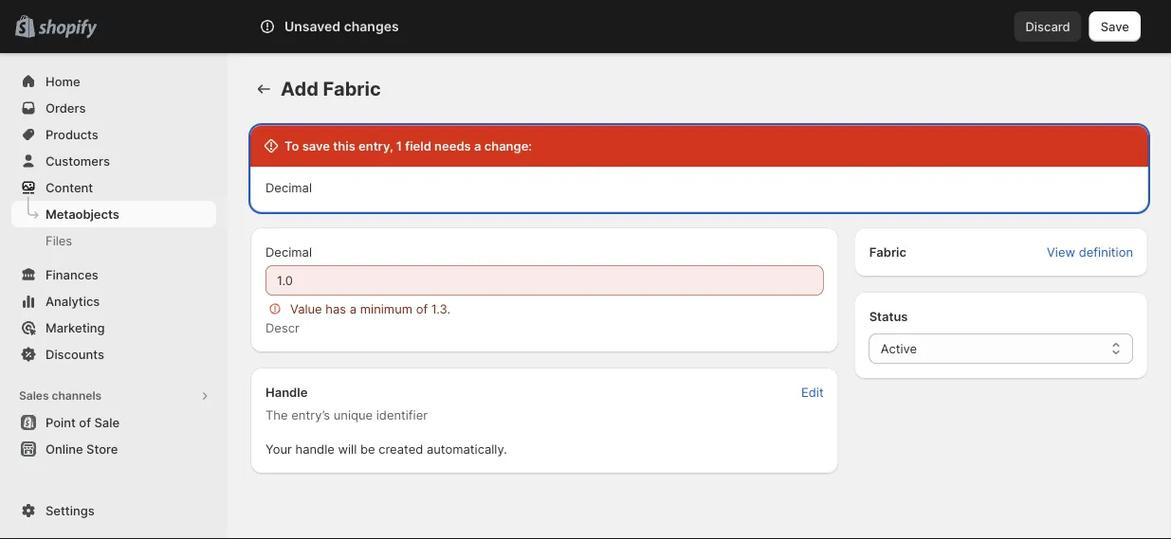 Task type: locate. For each thing, give the bounding box(es) containing it.
analytics link
[[11, 288, 216, 315]]

descr
[[266, 321, 300, 335]]

content
[[46, 180, 93, 195]]

settings link
[[11, 498, 216, 525]]

your handle will be created automatically.
[[266, 442, 507, 457]]

fabric up 'status'
[[870, 245, 907, 259]]

decimal
[[266, 180, 312, 195], [266, 245, 312, 259]]

customers
[[46, 154, 110, 168]]

0 vertical spatial fabric
[[323, 77, 381, 101]]

has
[[326, 302, 346, 316]]

sale
[[94, 416, 120, 430]]

analytics
[[46, 294, 100, 309]]

created
[[379, 442, 423, 457]]

edit
[[802, 385, 824, 400]]

your
[[266, 442, 292, 457]]

a right has on the left of page
[[350, 302, 357, 316]]

search button
[[311, 11, 861, 42]]

0 vertical spatial a
[[474, 139, 481, 153]]

will
[[338, 442, 357, 457]]

to
[[285, 139, 299, 153]]

files link
[[11, 228, 216, 254]]

changes
[[344, 18, 399, 35]]

entry,
[[359, 139, 393, 153]]

0 horizontal spatial a
[[350, 302, 357, 316]]

None text field
[[266, 266, 824, 296]]

online
[[46, 442, 83, 457]]

fabric
[[323, 77, 381, 101], [870, 245, 907, 259]]

needs
[[435, 139, 471, 153]]

view definition
[[1047, 245, 1134, 259]]

1 decimal from the top
[[266, 180, 312, 195]]

point
[[46, 416, 76, 430]]

search
[[342, 19, 382, 34]]

0 horizontal spatial fabric
[[323, 77, 381, 101]]

view definition link
[[1036, 239, 1145, 266]]

point of sale link
[[11, 410, 216, 436]]

a right needs
[[474, 139, 481, 153]]

save
[[1101, 19, 1130, 34]]

0 horizontal spatial of
[[79, 416, 91, 430]]

0 vertical spatial decimal
[[266, 180, 312, 195]]

discounts link
[[11, 342, 216, 368]]

to save this entry, 1 field needs a change:
[[285, 139, 532, 153]]

change:
[[484, 139, 532, 153]]

decimal down "to"
[[266, 180, 312, 195]]

marketing
[[46, 321, 105, 335]]

1 horizontal spatial fabric
[[870, 245, 907, 259]]

field
[[405, 139, 431, 153]]

a
[[474, 139, 481, 153], [350, 302, 357, 316]]

of left 1.3.
[[416, 302, 428, 316]]

of left sale in the bottom of the page
[[79, 416, 91, 430]]

1 horizontal spatial a
[[474, 139, 481, 153]]

sales channels button
[[11, 383, 216, 410]]

of
[[416, 302, 428, 316], [79, 416, 91, 430]]

1 vertical spatial of
[[79, 416, 91, 430]]

1 vertical spatial fabric
[[870, 245, 907, 259]]

value
[[290, 302, 322, 316]]

1 vertical spatial decimal
[[266, 245, 312, 259]]

store
[[86, 442, 118, 457]]

status
[[870, 309, 908, 324]]

online store button
[[0, 436, 228, 463]]

files
[[46, 233, 72, 248]]

fabric right "add"
[[323, 77, 381, 101]]

the
[[266, 408, 288, 423]]

1 horizontal spatial of
[[416, 302, 428, 316]]

point of sale
[[46, 416, 120, 430]]

decimal up value
[[266, 245, 312, 259]]

discard
[[1026, 19, 1071, 34]]



Task type: describe. For each thing, give the bounding box(es) containing it.
point of sale button
[[0, 410, 228, 436]]

unsaved
[[285, 18, 341, 35]]

save button
[[1090, 11, 1141, 42]]

online store link
[[11, 436, 216, 463]]

1
[[396, 139, 402, 153]]

unsaved changes
[[285, 18, 399, 35]]

handle
[[266, 385, 308, 400]]

edit button
[[790, 379, 835, 406]]

be
[[360, 442, 375, 457]]

home link
[[11, 68, 216, 95]]

handle
[[295, 442, 335, 457]]

metaobjects link
[[11, 201, 216, 228]]

entry's
[[291, 408, 330, 423]]

identifier
[[376, 408, 428, 423]]

definition
[[1079, 245, 1134, 259]]

discounts
[[46, 347, 104, 362]]

customers link
[[11, 148, 216, 175]]

home
[[46, 74, 80, 89]]

2 decimal from the top
[[266, 245, 312, 259]]

add fabric
[[281, 77, 381, 101]]

1.3.
[[431, 302, 451, 316]]

content link
[[11, 175, 216, 201]]

view
[[1047, 245, 1076, 259]]

orders link
[[11, 95, 216, 121]]

sales channels
[[19, 389, 102, 403]]

shopify image
[[38, 19, 97, 38]]

settings
[[46, 504, 95, 518]]

orders
[[46, 101, 86, 115]]

marketing link
[[11, 315, 216, 342]]

handle the entry's unique identifier
[[266, 385, 428, 423]]

products
[[46, 127, 98, 142]]

of inside button
[[79, 416, 91, 430]]

add
[[281, 77, 319, 101]]

online store
[[46, 442, 118, 457]]

1 vertical spatial a
[[350, 302, 357, 316]]

value has a minimum of 1.3.
[[290, 302, 451, 316]]

save
[[302, 139, 330, 153]]

active
[[881, 342, 917, 356]]

0 vertical spatial of
[[416, 302, 428, 316]]

unique
[[334, 408, 373, 423]]

metaobjects
[[46, 207, 119, 222]]

products link
[[11, 121, 216, 148]]

channels
[[52, 389, 102, 403]]

automatically.
[[427, 442, 507, 457]]

finances link
[[11, 262, 216, 288]]

discard button
[[1015, 11, 1082, 42]]

minimum
[[360, 302, 413, 316]]

this
[[333, 139, 356, 153]]

finances
[[46, 268, 98, 282]]

sales
[[19, 389, 49, 403]]



Task type: vqa. For each thing, say whether or not it's contained in the screenshot.
'My Store' "icon" on the right of page
no



